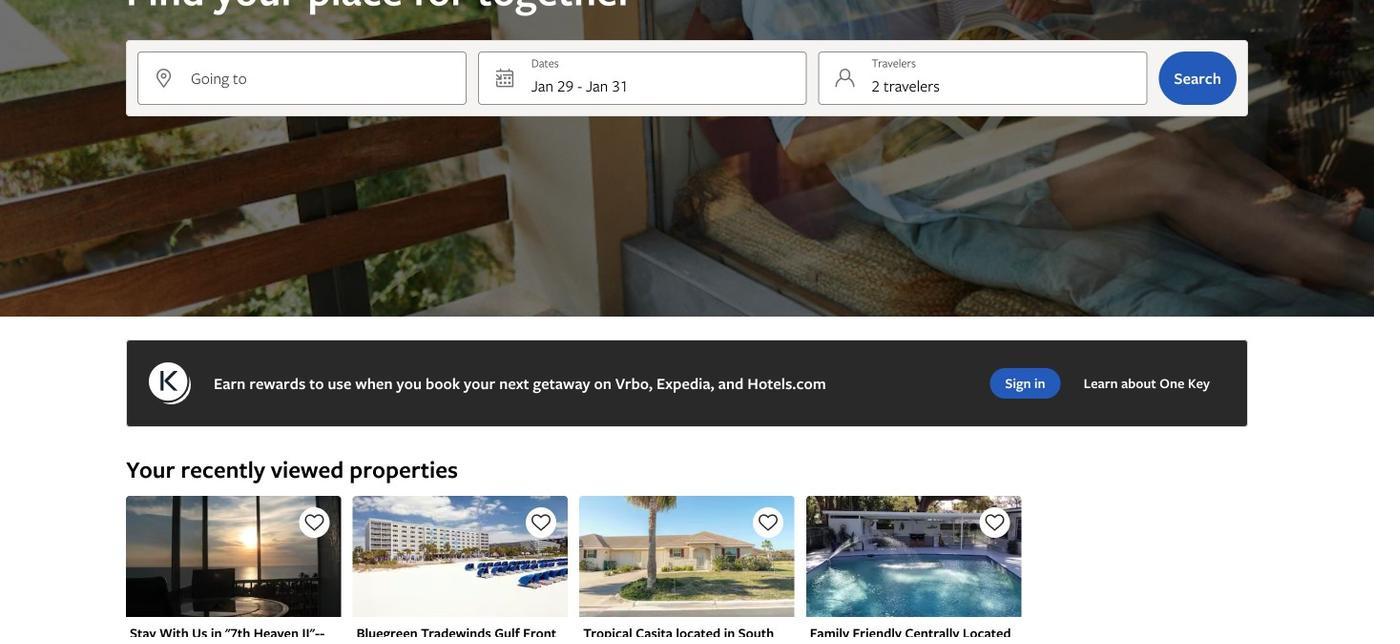 Task type: vqa. For each thing, say whether or not it's contained in the screenshot.
primary image
no



Task type: describe. For each thing, give the bounding box(es) containing it.
pool image
[[806, 496, 1022, 617]]

Save Family Friendly Centrally Located 3 Bedroom Rental to a trip checkbox
[[980, 508, 1010, 538]]

wizard region
[[0, 0, 1374, 317]]

Save Bluegreen Tradewinds Gulf Front Studio, Florida to a trip checkbox
[[526, 508, 557, 538]]

exterior image
[[579, 496, 795, 617]]



Task type: locate. For each thing, give the bounding box(es) containing it.
spectacular sunsets year round!!! image
[[126, 496, 341, 617]]

Save Tropical Casita located in South Padre Island Golf Community to a trip checkbox
[[753, 508, 783, 538]]

Save Stay With Us  in "7th Heaven II"--Spectacular Gulf Views & Luxury Throughout!!! to a trip checkbox
[[299, 508, 330, 538]]

beach image
[[353, 496, 568, 617]]



